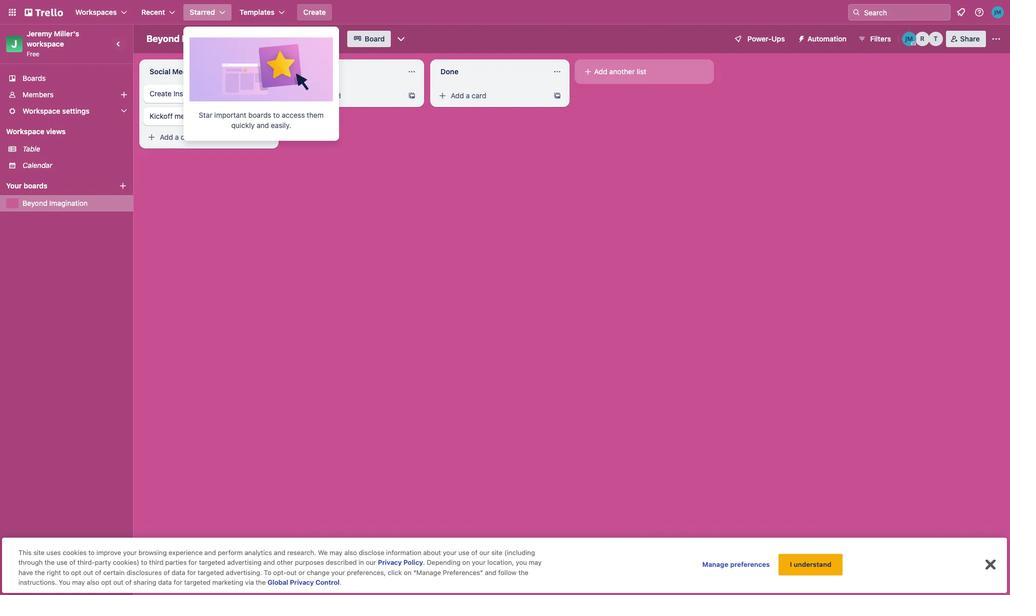Task type: locate. For each thing, give the bounding box(es) containing it.
0 horizontal spatial beyond imagination
[[23, 199, 88, 208]]

0 vertical spatial may
[[330, 549, 343, 557]]

1 horizontal spatial may
[[330, 549, 343, 557]]

templates button
[[233, 4, 291, 20]]

global privacy control link
[[268, 579, 340, 587]]

important
[[214, 111, 246, 119]]

privacy up click
[[378, 559, 402, 567]]

targeted down parties
[[184, 579, 211, 587]]

1 horizontal spatial also
[[344, 549, 357, 557]]

1 horizontal spatial create
[[303, 8, 326, 16]]

on up preferences"
[[462, 559, 470, 567]]

1 horizontal spatial card
[[326, 91, 341, 100]]

1 horizontal spatial beyond
[[147, 33, 180, 44]]

board link
[[347, 31, 391, 47]]

workspace down members
[[23, 107, 60, 115]]

beyond down your boards
[[23, 199, 47, 208]]

purposes
[[295, 559, 324, 567]]

opt down third- at the left bottom
[[71, 569, 81, 577]]

0 horizontal spatial create
[[150, 89, 172, 98]]

beyond down recent dropdown button
[[147, 33, 180, 44]]

filters button
[[855, 31, 894, 47]]

create up kickoff
[[150, 89, 172, 98]]

2 horizontal spatial sm image
[[583, 67, 593, 77]]

table
[[23, 144, 40, 153]]

and inside star important boards to access them quickly and easily.
[[257, 121, 269, 130]]

2 horizontal spatial may
[[529, 559, 542, 567]]

recent button
[[135, 4, 182, 20]]

0 vertical spatial sm image
[[583, 67, 593, 77]]

jeremy miller (jeremymiller198) image right open information menu icon
[[992, 6, 1004, 18]]

out down certain
[[113, 579, 123, 587]]

sm image
[[583, 67, 593, 77], [292, 91, 302, 101], [147, 132, 157, 142]]

our up "location,"
[[480, 549, 490, 557]]

add a card link down done text field
[[434, 89, 549, 103]]

primary element
[[0, 0, 1010, 25]]

0 horizontal spatial opt
[[71, 569, 81, 577]]

manage
[[703, 560, 729, 569]]

. up "manage
[[423, 559, 425, 567]]

add a card
[[305, 91, 341, 100], [451, 91, 487, 100], [160, 133, 196, 141]]

1 vertical spatial sm image
[[438, 91, 448, 101]]

jeremy miller (jeremymiller198) image
[[992, 6, 1004, 18], [902, 32, 916, 46]]

add for leftmost add a card link
[[160, 133, 173, 141]]

on down policy
[[404, 569, 412, 577]]

filters
[[870, 34, 891, 43]]

Social Media text field
[[143, 64, 256, 80]]

create inside button
[[303, 8, 326, 16]]

sm image down kickoff
[[147, 132, 157, 142]]

targeted down perform
[[199, 559, 225, 567]]

1 horizontal spatial add a card
[[305, 91, 341, 100]]

t button
[[929, 32, 943, 46]]

sm image up access
[[292, 91, 302, 101]]

2 vertical spatial may
[[72, 579, 85, 587]]

1 vertical spatial also
[[87, 579, 99, 587]]

1 horizontal spatial out
[[113, 579, 123, 587]]

described
[[326, 559, 357, 567]]

may
[[330, 549, 343, 557], [529, 559, 542, 567], [72, 579, 85, 587]]

add down done text field
[[451, 91, 464, 100]]

card down doing text box
[[326, 91, 341, 100]]

1 horizontal spatial beyond imagination
[[147, 33, 234, 44]]

to
[[264, 569, 271, 577]]

1 vertical spatial imagination
[[49, 199, 88, 208]]

a up the them
[[321, 91, 324, 100]]

0 vertical spatial boards
[[248, 111, 271, 119]]

1 vertical spatial for
[[187, 569, 196, 577]]

data down parties
[[172, 569, 185, 577]]

back to home image
[[25, 4, 63, 20]]

add down kickoff
[[160, 133, 173, 141]]

. down the described
[[340, 579, 342, 587]]

to up easily.
[[273, 111, 280, 119]]

0 horizontal spatial add a card
[[160, 133, 196, 141]]

and up the to
[[263, 559, 275, 567]]

site up "location,"
[[492, 549, 503, 557]]

2 vertical spatial sm image
[[147, 132, 157, 142]]

the up instructions.
[[35, 569, 45, 577]]

to up disclosures
[[141, 559, 147, 567]]

j
[[11, 38, 17, 50]]

your down the described
[[331, 569, 345, 577]]

card for left sm image
[[181, 133, 196, 141]]

targeted inside this site uses cookies to improve your browsing experience and perform analytics and research. we may also disclose information about your use of our site (including through the use of third-party cookies) to third parties for targeted advertising and other purposes described in our
[[199, 559, 225, 567]]

workspace visible button
[[259, 31, 345, 47]]

0 horizontal spatial may
[[72, 579, 85, 587]]

i
[[790, 560, 792, 569]]

for
[[189, 559, 197, 567], [187, 569, 196, 577], [174, 579, 182, 587]]

privacy policy link
[[378, 559, 423, 567]]

1 vertical spatial beyond
[[23, 199, 47, 208]]

1 horizontal spatial imagination
[[182, 33, 234, 44]]

1 horizontal spatial add a card link
[[289, 89, 404, 103]]

1 horizontal spatial site
[[492, 549, 503, 557]]

workspaces
[[75, 8, 117, 16]]

and left easily.
[[257, 121, 269, 130]]

Board name text field
[[141, 31, 239, 47]]

add board image
[[119, 182, 127, 190]]

.
[[423, 559, 425, 567], [340, 579, 342, 587]]

data right the sharing
[[158, 579, 172, 587]]

imagination inside text field
[[182, 33, 234, 44]]

via
[[245, 579, 254, 587]]

0 vertical spatial beyond
[[147, 33, 180, 44]]

try premium free button
[[6, 573, 125, 589]]

add a card link
[[289, 89, 404, 103], [434, 89, 549, 103], [143, 130, 258, 144]]

2 horizontal spatial add a card link
[[434, 89, 549, 103]]

Doing text field
[[289, 64, 402, 80]]

boards inside star important boards to access them quickly and easily.
[[248, 111, 271, 119]]

1 horizontal spatial use
[[459, 549, 470, 557]]

1 vertical spatial jeremy miller (jeremymiller198) image
[[902, 32, 916, 46]]

workspace navigation collapse icon image
[[112, 37, 126, 51]]

add up the them
[[305, 91, 319, 100]]

cookies
[[63, 549, 87, 557]]

1 vertical spatial beyond imagination
[[23, 199, 88, 208]]

add a card for sm image to the middle
[[305, 91, 341, 100]]

0 vertical spatial also
[[344, 549, 357, 557]]

table link
[[23, 144, 127, 154]]

0 horizontal spatial on
[[404, 569, 412, 577]]

1 vertical spatial create
[[150, 89, 172, 98]]

the down you
[[519, 569, 529, 577]]

2 horizontal spatial add a card
[[451, 91, 487, 100]]

quickly
[[231, 121, 255, 130]]

targeted
[[199, 559, 225, 567], [198, 569, 224, 577], [184, 579, 211, 587]]

0 horizontal spatial our
[[366, 559, 376, 567]]

power-ups
[[748, 34, 785, 43]]

of left the sharing
[[125, 579, 132, 587]]

or
[[299, 569, 305, 577]]

opt down certain
[[101, 579, 112, 587]]

2 horizontal spatial create from template… image
[[553, 92, 562, 100]]

out down third- at the left bottom
[[83, 569, 93, 577]]

to up third- at the left bottom
[[88, 549, 95, 557]]

1 horizontal spatial a
[[321, 91, 324, 100]]

calendar
[[23, 161, 52, 170]]

0 vertical spatial for
[[189, 559, 197, 567]]

right
[[47, 569, 61, 577]]

sm image left add another list
[[583, 67, 593, 77]]

workspace for workspace settings
[[23, 107, 60, 115]]

beyond imagination down starred at the top left
[[147, 33, 234, 44]]

imagination down your boards with 1 items element in the left of the page
[[49, 199, 88, 208]]

1 horizontal spatial our
[[480, 549, 490, 557]]

sm image inside automation button
[[793, 31, 808, 45]]

star or unstar board image
[[245, 35, 253, 43]]

out left or
[[287, 569, 297, 577]]

recent
[[141, 8, 165, 16]]

create from template… image
[[408, 92, 416, 100], [553, 92, 562, 100], [262, 133, 271, 141]]

add a card down done text field
[[451, 91, 487, 100]]

create up workspace visible
[[303, 8, 326, 16]]

of down parties
[[164, 569, 170, 577]]

1 vertical spatial boards
[[24, 181, 47, 190]]

add a card down kickoff meeting
[[160, 133, 196, 141]]

on
[[462, 559, 470, 567], [404, 569, 412, 577]]

0 horizontal spatial site
[[33, 549, 45, 557]]

0 horizontal spatial beyond
[[23, 199, 47, 208]]

workspace
[[278, 34, 316, 43], [23, 107, 60, 115], [6, 127, 44, 136]]

1 horizontal spatial jeremy miller (jeremymiller198) image
[[992, 6, 1004, 18]]

1 vertical spatial data
[[158, 579, 172, 587]]

also up the described
[[344, 549, 357, 557]]

card for sm image to the middle
[[326, 91, 341, 100]]

beyond imagination
[[147, 33, 234, 44], [23, 199, 88, 208]]

0 horizontal spatial jeremy miller (jeremymiller198) image
[[902, 32, 916, 46]]

1 horizontal spatial boards
[[248, 111, 271, 119]]

0 vertical spatial imagination
[[182, 33, 234, 44]]

site up the through
[[33, 549, 45, 557]]

and down "location,"
[[485, 569, 497, 577]]

0 vertical spatial privacy
[[378, 559, 402, 567]]

add left another
[[594, 67, 608, 76]]

add a card for add a card sm icon
[[451, 91, 487, 100]]

0 vertical spatial sm image
[[793, 31, 808, 45]]

our right in
[[366, 559, 376, 567]]

0 horizontal spatial imagination
[[49, 199, 88, 208]]

create for create instagram
[[150, 89, 172, 98]]

add a card for left sm image
[[160, 133, 196, 141]]

and
[[257, 121, 269, 130], [205, 549, 216, 557], [274, 549, 285, 557], [263, 559, 275, 567], [485, 569, 497, 577]]

2 horizontal spatial out
[[287, 569, 297, 577]]

1 horizontal spatial .
[[423, 559, 425, 567]]

boards up quickly
[[248, 111, 271, 119]]

a down kickoff meeting
[[175, 133, 179, 141]]

privacy policy
[[378, 559, 423, 567]]

star
[[199, 111, 212, 119]]

1 horizontal spatial privacy
[[378, 559, 402, 567]]

kickoff meeting
[[150, 112, 202, 120]]

the
[[45, 559, 55, 567], [35, 569, 45, 577], [519, 569, 529, 577], [256, 579, 266, 587]]

0 vertical spatial create
[[303, 8, 326, 16]]

kickoff meeting link
[[143, 107, 275, 126]]

of up preferences"
[[471, 549, 478, 557]]

kickoff
[[150, 112, 173, 120]]

1 horizontal spatial on
[[462, 559, 470, 567]]

workspace up table
[[6, 127, 44, 136]]

your up depending
[[443, 549, 457, 557]]

jeremy miller (jeremymiller198) image left r
[[902, 32, 916, 46]]

2 horizontal spatial a
[[466, 91, 470, 100]]

0 horizontal spatial use
[[56, 559, 68, 567]]

create from template… image for add a card link related to doing text box
[[408, 92, 416, 100]]

add a card link for done text field
[[434, 89, 549, 103]]

add a card link down kickoff meeting link
[[143, 130, 258, 144]]

1 horizontal spatial create from template… image
[[408, 92, 416, 100]]

0 horizontal spatial also
[[87, 579, 99, 587]]

share button
[[946, 31, 986, 47]]

miller's
[[54, 29, 79, 38]]

power-ups button
[[727, 31, 791, 47]]

privacy down or
[[290, 579, 314, 587]]

advertising.
[[226, 569, 262, 577]]

1 vertical spatial workspace
[[23, 107, 60, 115]]

sm image inside add another list link
[[583, 67, 593, 77]]

0 horizontal spatial privacy
[[290, 579, 314, 587]]

add a card link down doing text box
[[289, 89, 404, 103]]

your
[[123, 549, 137, 557], [443, 549, 457, 557], [472, 559, 486, 567], [331, 569, 345, 577]]

through
[[18, 559, 43, 567]]

j link
[[6, 36, 23, 52]]

0 vertical spatial use
[[459, 549, 470, 557]]

this site uses cookies to improve your browsing experience and perform analytics and research. we may also disclose information about your use of our site (including through the use of third-party cookies) to third parties for targeted advertising and other purposes described in our
[[18, 549, 535, 567]]

information
[[386, 549, 422, 557]]

depending
[[427, 559, 461, 567]]

1 vertical spatial targeted
[[198, 569, 224, 577]]

0 horizontal spatial card
[[181, 133, 196, 141]]

0 vertical spatial our
[[480, 549, 490, 557]]

imagination down starred dropdown button
[[182, 33, 234, 44]]

beyond imagination down your boards with 1 items element in the left of the page
[[23, 199, 88, 208]]

follow
[[498, 569, 517, 577]]

for inside this site uses cookies to improve your browsing experience and perform analytics and research. we may also disclose information about your use of our site (including through the use of third-party cookies) to third parties for targeted advertising and other purposes described in our
[[189, 559, 197, 567]]

use up preferences"
[[459, 549, 470, 557]]

also inside . depending on your location, you may have the right to opt out of certain disclosures of data for targeted advertising. to opt-out or change your preferences, click on "manage preferences" and follow the instructions. you may also opt out of sharing data for targeted marketing via the
[[87, 579, 99, 587]]

a down done text field
[[466, 91, 470, 100]]

1 vertical spatial .
[[340, 579, 342, 587]]

card down the meeting
[[181, 133, 196, 141]]

workspace left visible
[[278, 34, 316, 43]]

"manage
[[413, 569, 441, 577]]

0 vertical spatial .
[[423, 559, 425, 567]]

1 horizontal spatial sm image
[[292, 91, 302, 101]]

1 horizontal spatial sm image
[[793, 31, 808, 45]]

jeremy miller's workspace link
[[27, 29, 81, 48]]

0 horizontal spatial create from template… image
[[262, 133, 271, 141]]

0 vertical spatial jeremy miller (jeremymiller198) image
[[992, 6, 1004, 18]]

them
[[307, 111, 324, 119]]

0 horizontal spatial a
[[175, 133, 179, 141]]

card
[[326, 91, 341, 100], [472, 91, 487, 100], [181, 133, 196, 141]]

use up the right
[[56, 559, 68, 567]]

targeted up marketing on the bottom of page
[[198, 569, 224, 577]]

2 vertical spatial workspace
[[6, 127, 44, 136]]

workspace inside button
[[278, 34, 316, 43]]

beyond imagination link
[[23, 198, 127, 209]]

also right free
[[87, 579, 99, 587]]

2 horizontal spatial card
[[472, 91, 487, 100]]

0 vertical spatial targeted
[[199, 559, 225, 567]]

settings
[[62, 107, 90, 115]]

and left perform
[[205, 549, 216, 557]]

0 horizontal spatial add a card link
[[143, 130, 258, 144]]

beyond imagination inside text field
[[147, 33, 234, 44]]

card down done text field
[[472, 91, 487, 100]]

automation button
[[793, 31, 853, 47]]

beyond inside text field
[[147, 33, 180, 44]]

0 horizontal spatial sm image
[[147, 132, 157, 142]]

0 horizontal spatial sm image
[[438, 91, 448, 101]]

your
[[6, 181, 22, 190]]

to up you
[[63, 569, 69, 577]]

add a card up the them
[[305, 91, 341, 100]]

0 vertical spatial workspace
[[278, 34, 316, 43]]

workspace inside popup button
[[23, 107, 60, 115]]

1 horizontal spatial opt
[[101, 579, 112, 587]]

sm image
[[793, 31, 808, 45], [438, 91, 448, 101]]

may inside this site uses cookies to improve your browsing experience and perform analytics and research. we may also disclose information about your use of our site (including through the use of third-party cookies) to third parties for targeted advertising and other purposes described in our
[[330, 549, 343, 557]]

the down "uses" at the bottom of the page
[[45, 559, 55, 567]]

boards down calendar
[[24, 181, 47, 190]]

another
[[609, 67, 635, 76]]

workspace for workspace views
[[6, 127, 44, 136]]

a for add a card sm icon
[[466, 91, 470, 100]]

t
[[934, 35, 938, 43]]

analytics
[[245, 549, 272, 557]]

1 vertical spatial opt
[[101, 579, 112, 587]]

sharing
[[133, 579, 156, 587]]

privacy
[[378, 559, 402, 567], [290, 579, 314, 587]]

search image
[[853, 8, 861, 16]]

0 vertical spatial beyond imagination
[[147, 33, 234, 44]]



Task type: vqa. For each thing, say whether or not it's contained in the screenshot.
sharing
yes



Task type: describe. For each thing, give the bounding box(es) containing it.
0 notifications image
[[955, 6, 967, 18]]

your up cookies)
[[123, 549, 137, 557]]

marketing
[[212, 579, 243, 587]]

customize views image
[[396, 34, 406, 44]]

starred
[[190, 8, 215, 16]]

experience
[[169, 549, 203, 557]]

Done text field
[[434, 64, 547, 80]]

preferences,
[[347, 569, 386, 577]]

instagram
[[174, 89, 207, 98]]

card for add a card sm icon
[[472, 91, 487, 100]]

we
[[318, 549, 328, 557]]

templates
[[240, 8, 275, 16]]

add for add a card link associated with done text field
[[451, 91, 464, 100]]

members link
[[0, 87, 133, 103]]

open information menu image
[[975, 7, 985, 17]]

rubyanndersson (rubyanndersson) image
[[915, 32, 930, 46]]

and up other
[[274, 549, 285, 557]]

click
[[388, 569, 402, 577]]

policy
[[404, 559, 423, 567]]

workspaces button
[[69, 4, 133, 20]]

add for add a card link related to doing text box
[[305, 91, 319, 100]]

your boards with 1 items element
[[6, 180, 103, 192]]

beyond imagination inside 'link'
[[23, 199, 88, 208]]

to inside . depending on your location, you may have the right to opt out of certain disclosures of data for targeted advertising. to opt-out or change your preferences, click on "manage preferences" and follow the instructions. you may also opt out of sharing data for targeted marketing via the
[[63, 569, 69, 577]]

create instagram
[[150, 89, 207, 98]]

list
[[637, 67, 647, 76]]

2 site from the left
[[492, 549, 503, 557]]

uses
[[46, 549, 61, 557]]

boards link
[[0, 70, 133, 87]]

1 vertical spatial sm image
[[292, 91, 302, 101]]

the right via
[[256, 579, 266, 587]]

imagination inside 'link'
[[49, 199, 88, 208]]

cookies)
[[113, 559, 139, 567]]

this member is an admin of this board. image
[[911, 42, 916, 46]]

try
[[24, 576, 34, 585]]

control
[[316, 579, 340, 587]]

views
[[46, 127, 66, 136]]

meeting
[[175, 112, 202, 120]]

advertising
[[227, 559, 262, 567]]

share
[[961, 34, 980, 43]]

understand
[[794, 560, 832, 569]]

free
[[67, 576, 80, 585]]

r
[[920, 35, 925, 43]]

workspace settings
[[23, 107, 90, 115]]

0 horizontal spatial boards
[[24, 181, 47, 190]]

show menu image
[[991, 34, 1002, 44]]

create instagram link
[[143, 85, 275, 103]]

0 vertical spatial data
[[172, 569, 185, 577]]

2 vertical spatial targeted
[[184, 579, 211, 587]]

visible
[[318, 34, 339, 43]]

0 horizontal spatial .
[[340, 579, 342, 587]]

perform
[[218, 549, 243, 557]]

also inside this site uses cookies to improve your browsing experience and perform analytics and research. we may also disclose information about your use of our site (including through the use of third-party cookies) to third parties for targeted advertising and other purposes described in our
[[344, 549, 357, 557]]

. inside . depending on your location, you may have the right to opt out of certain disclosures of data for targeted advertising. to opt-out or change your preferences, click on "manage preferences" and follow the instructions. you may also opt out of sharing data for targeted marketing via the
[[423, 559, 425, 567]]

0 horizontal spatial out
[[83, 569, 93, 577]]

1 vertical spatial use
[[56, 559, 68, 567]]

improve
[[97, 549, 121, 557]]

location,
[[488, 559, 514, 567]]

try premium free
[[24, 576, 80, 585]]

other
[[277, 559, 293, 567]]

create button
[[297, 4, 332, 20]]

opt-
[[273, 569, 287, 577]]

this
[[18, 549, 32, 557]]

workspace views
[[6, 127, 66, 136]]

power-
[[748, 34, 772, 43]]

have
[[18, 569, 33, 577]]

in
[[359, 559, 364, 567]]

and inside . depending on your location, you may have the right to opt out of certain disclosures of data for targeted advertising. to opt-out or change your preferences, click on "manage preferences" and follow the instructions. you may also opt out of sharing data for targeted marketing via the
[[485, 569, 497, 577]]

sm image for automation
[[793, 31, 808, 45]]

starred board image
[[190, 33, 333, 102]]

0 vertical spatial opt
[[71, 569, 81, 577]]

star important boards to access them quickly and easily.
[[199, 111, 324, 130]]

manage preferences button
[[703, 555, 770, 575]]

a for left sm image
[[175, 133, 179, 141]]

browsing
[[139, 549, 167, 557]]

about
[[423, 549, 441, 557]]

to inside star important boards to access them quickly and easily.
[[273, 111, 280, 119]]

i understand
[[790, 560, 832, 569]]

a for sm image to the middle
[[321, 91, 324, 100]]

1 vertical spatial privacy
[[290, 579, 314, 587]]

. depending on your location, you may have the right to opt out of certain disclosures of data for targeted advertising. to opt-out or change your preferences, click on "manage preferences" and follow the instructions. you may also opt out of sharing data for targeted marketing via the
[[18, 559, 542, 587]]

access
[[282, 111, 305, 119]]

board
[[365, 34, 385, 43]]

privacy alert dialog
[[2, 538, 1007, 593]]

third
[[149, 559, 163, 567]]

create for create
[[303, 8, 326, 16]]

jeremy
[[27, 29, 52, 38]]

workspace for workspace visible
[[278, 34, 316, 43]]

your up preferences"
[[472, 559, 486, 567]]

party
[[95, 559, 111, 567]]

workspace visible
[[278, 34, 339, 43]]

of down cookies
[[69, 559, 76, 567]]

workspace
[[27, 39, 64, 48]]

global privacy control .
[[268, 579, 342, 587]]

create from template… image for leftmost add a card link
[[262, 133, 271, 141]]

1 vertical spatial on
[[404, 569, 412, 577]]

add another list
[[594, 67, 647, 76]]

Search field
[[861, 5, 950, 20]]

disclosures
[[127, 569, 162, 577]]

instructions.
[[18, 579, 57, 587]]

create from template… image for add a card link associated with done text field
[[553, 92, 562, 100]]

starred button
[[184, 4, 231, 20]]

the inside this site uses cookies to improve your browsing experience and perform analytics and research. we may also disclose information about your use of our site (including through the use of third-party cookies) to third parties for targeted advertising and other purposes described in our
[[45, 559, 55, 567]]

1 vertical spatial our
[[366, 559, 376, 567]]

1 vertical spatial may
[[529, 559, 542, 567]]

workspace settings button
[[0, 103, 133, 119]]

of down party
[[95, 569, 101, 577]]

beyond inside 'link'
[[23, 199, 47, 208]]

sm image for add a card
[[438, 91, 448, 101]]

manage preferences
[[703, 560, 770, 569]]

third-
[[77, 559, 95, 567]]

1 site from the left
[[33, 549, 45, 557]]

(including
[[505, 549, 535, 557]]

members
[[23, 90, 54, 99]]

terryturtle85 (terryturtle85) image
[[929, 32, 943, 46]]

calendar link
[[23, 160, 127, 171]]

certain
[[103, 569, 125, 577]]

add a card link for doing text box
[[289, 89, 404, 103]]

r button
[[915, 32, 930, 46]]

boards
[[23, 74, 46, 82]]

global
[[268, 579, 288, 587]]

change
[[307, 569, 330, 577]]

add another list link
[[579, 64, 710, 80]]

preferences"
[[443, 569, 483, 577]]

0 vertical spatial on
[[462, 559, 470, 567]]

automation
[[808, 34, 847, 43]]

2 vertical spatial for
[[174, 579, 182, 587]]

ups
[[772, 34, 785, 43]]



